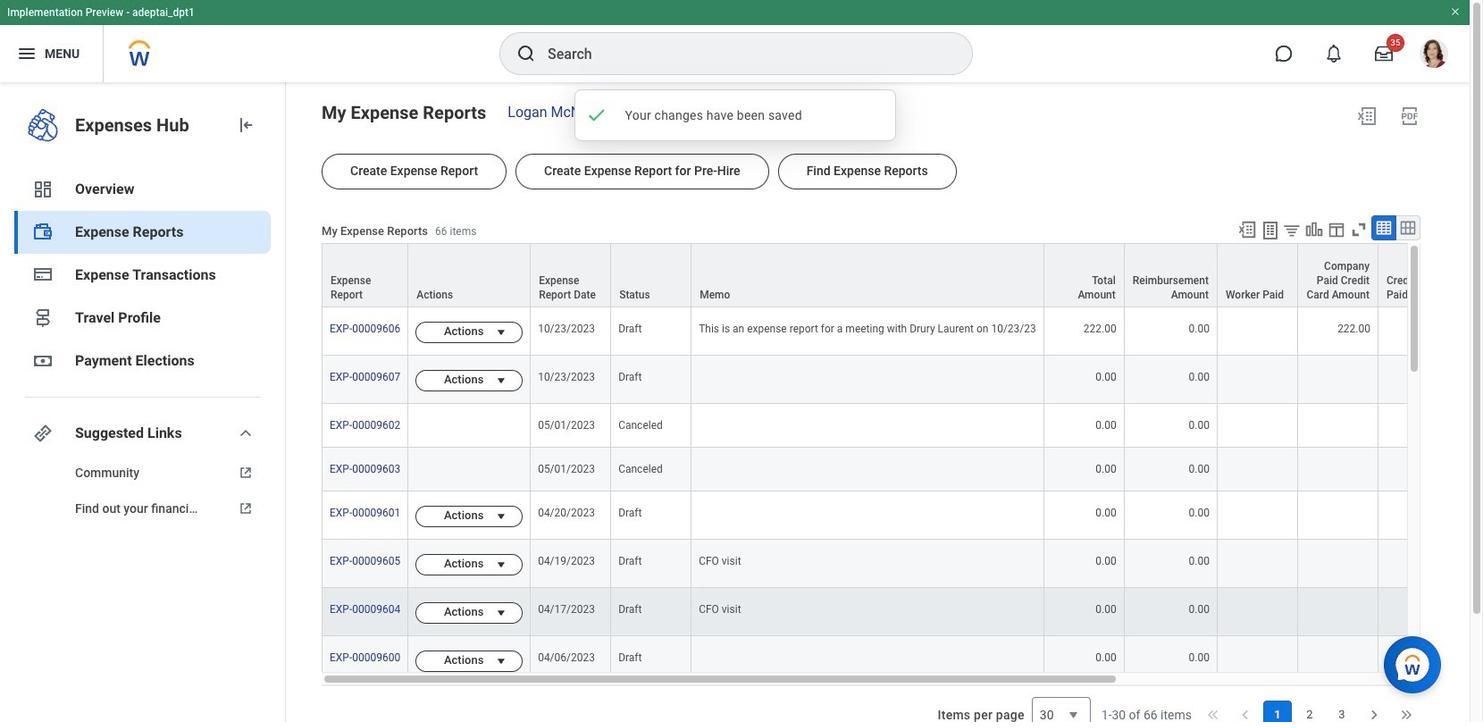 Task type: locate. For each thing, give the bounding box(es) containing it.
2 vertical spatial caret down image
[[491, 655, 512, 669]]

6 row from the top
[[322, 492, 1484, 540]]

0 vertical spatial caret down image
[[491, 325, 512, 340]]

dollar image
[[32, 350, 54, 372]]

link image
[[32, 423, 54, 444]]

2 caret down image from the top
[[491, 510, 512, 524]]

toolbar
[[1230, 215, 1421, 243]]

2 caret down image from the top
[[491, 558, 512, 572]]

Search Workday  search field
[[548, 34, 936, 73]]

click to view/edit grid preferences image
[[1327, 220, 1347, 240]]

1 ext link image from the top
[[235, 464, 257, 482]]

navigation pane region
[[0, 82, 286, 722]]

export to worksheets image
[[1260, 220, 1282, 241]]

table image
[[1376, 219, 1394, 237]]

2 vertical spatial caret down image
[[491, 606, 512, 621]]

0 vertical spatial caret down image
[[491, 374, 512, 388]]

5 row from the top
[[322, 448, 1484, 492]]

caret down image
[[491, 374, 512, 388], [491, 558, 512, 572], [491, 655, 512, 669]]

notifications large image
[[1326, 45, 1344, 63]]

select to filter grid data image
[[1283, 221, 1302, 240]]

1 vertical spatial caret down image
[[491, 510, 512, 524]]

banner
[[0, 0, 1470, 82]]

chevron 2x right small image
[[1398, 706, 1416, 722]]

cell
[[1218, 308, 1299, 356], [1379, 308, 1460, 356], [692, 356, 1045, 404], [1218, 356, 1299, 404], [1299, 356, 1379, 404], [1379, 356, 1460, 404], [409, 404, 531, 448], [692, 404, 1045, 448], [1218, 404, 1299, 448], [1299, 404, 1379, 448], [1379, 404, 1460, 448], [409, 448, 531, 492], [692, 448, 1045, 492], [1218, 448, 1299, 492], [1299, 448, 1379, 492], [1379, 448, 1460, 492], [692, 492, 1045, 540], [1218, 492, 1299, 540], [1299, 492, 1379, 540], [1379, 492, 1460, 540], [1218, 540, 1299, 589], [1299, 540, 1379, 589], [1379, 540, 1460, 589], [1218, 589, 1299, 637], [1299, 589, 1379, 637], [1379, 589, 1460, 637], [692, 637, 1045, 685], [1218, 637, 1299, 685], [1299, 637, 1379, 685], [1379, 637, 1460, 685]]

task pay image
[[32, 222, 54, 243]]

1 vertical spatial caret down image
[[491, 558, 512, 572]]

list
[[1264, 701, 1357, 722]]

row
[[322, 243, 1484, 308], [322, 308, 1484, 356], [322, 356, 1484, 404], [322, 404, 1484, 448], [322, 448, 1484, 492], [322, 492, 1484, 540], [322, 540, 1484, 589], [322, 589, 1484, 637], [322, 637, 1484, 685]]

caret down image
[[491, 325, 512, 340], [491, 510, 512, 524], [491, 606, 512, 621]]

profile logan mcneil image
[[1420, 39, 1449, 72]]

export to excel image
[[1238, 220, 1258, 240]]

status
[[1102, 706, 1192, 722]]

pagination element
[[1102, 687, 1421, 722]]

3 caret down image from the top
[[491, 655, 512, 669]]

ext link image
[[235, 464, 257, 482], [235, 500, 257, 518]]

1 caret down image from the top
[[491, 325, 512, 340]]

dashboard image
[[32, 179, 54, 200]]

1 vertical spatial ext link image
[[235, 500, 257, 518]]

3 row from the top
[[322, 356, 1484, 404]]

view printable version (pdf) image
[[1400, 105, 1421, 127]]

1 caret down image from the top
[[491, 374, 512, 388]]

0 vertical spatial ext link image
[[235, 464, 257, 482]]

2 ext link image from the top
[[235, 500, 257, 518]]



Task type: describe. For each thing, give the bounding box(es) containing it.
3 caret down image from the top
[[491, 606, 512, 621]]

search image
[[516, 43, 537, 64]]

inbox large image
[[1376, 45, 1394, 63]]

export to excel image
[[1357, 105, 1378, 127]]

fullscreen image
[[1350, 220, 1369, 240]]

check image
[[586, 105, 607, 126]]

caret down image for 6th row
[[491, 510, 512, 524]]

2 row from the top
[[322, 308, 1484, 356]]

expand table image
[[1400, 219, 1418, 237]]

1 row from the top
[[322, 243, 1484, 308]]

caret down image for eighth row from the bottom of the page
[[491, 325, 512, 340]]

7 row from the top
[[322, 540, 1484, 589]]

items per page element
[[936, 687, 1091, 722]]

expand/collapse chart image
[[1305, 220, 1325, 240]]

chevron right small image
[[1366, 706, 1384, 722]]

4 row from the top
[[322, 404, 1484, 448]]

transformation import image
[[235, 114, 257, 136]]

timeline milestone image
[[32, 308, 54, 329]]

chevron left small image
[[1237, 706, 1255, 722]]

notification status
[[574, 89, 896, 141]]

8 row from the top
[[322, 589, 1484, 637]]

status inside the pagination element
[[1102, 706, 1192, 722]]

list inside the pagination element
[[1264, 701, 1357, 722]]

caret down image for 7th row from the bottom of the page
[[491, 374, 512, 388]]

expenses hub element
[[75, 113, 221, 138]]

caret down image for 9th row from the top of the page
[[491, 655, 512, 669]]

chevron 2x left small image
[[1205, 706, 1223, 722]]

close environment banner image
[[1451, 6, 1462, 17]]

9 row from the top
[[322, 637, 1484, 685]]

credit card image
[[32, 264, 54, 285]]

justify image
[[16, 43, 38, 64]]

chevron down small image
[[235, 423, 257, 444]]

caret down image for 3rd row from the bottom
[[491, 558, 512, 572]]



Task type: vqa. For each thing, say whether or not it's contained in the screenshot.
user icon
no



